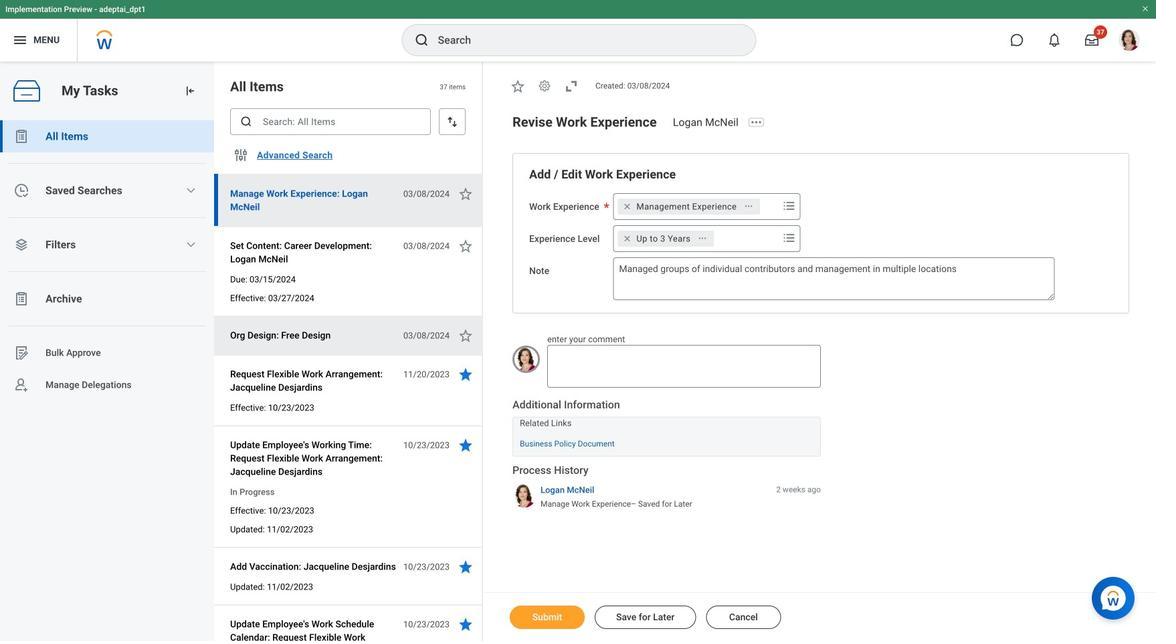 Task type: locate. For each thing, give the bounding box(es) containing it.
1 horizontal spatial star image
[[510, 78, 526, 94]]

1 vertical spatial related actions image
[[698, 234, 708, 243]]

1 star image from the top
[[458, 238, 474, 254]]

0 vertical spatial chevron down image
[[186, 185, 196, 196]]

0 horizontal spatial search image
[[240, 115, 253, 129]]

sort image
[[446, 115, 459, 129]]

1 horizontal spatial search image
[[414, 32, 430, 48]]

management experience element
[[637, 201, 737, 213]]

perspective image
[[13, 237, 29, 253]]

related actions image left prompts image
[[744, 202, 754, 211]]

list
[[0, 120, 214, 402]]

3 star image from the top
[[458, 367, 474, 383]]

0 horizontal spatial related actions image
[[698, 234, 708, 243]]

2 star image from the top
[[458, 328, 474, 344]]

star image
[[458, 238, 474, 254], [458, 328, 474, 344], [458, 367, 474, 383], [458, 438, 474, 454], [458, 560, 474, 576], [458, 617, 474, 633]]

0 horizontal spatial star image
[[458, 186, 474, 202]]

1 vertical spatial chevron down image
[[186, 240, 196, 250]]

group
[[529, 167, 1113, 300]]

1 vertical spatial search image
[[240, 115, 253, 129]]

process history region
[[513, 464, 821, 515]]

transformation import image
[[183, 84, 197, 98]]

0 vertical spatial search image
[[414, 32, 430, 48]]

inbox large image
[[1086, 33, 1099, 47]]

None text field
[[548, 346, 821, 388]]

related actions image inside up to 3 years, press delete to clear value. option
[[698, 234, 708, 243]]

None text field
[[613, 258, 1055, 300]]

employee's photo (logan mcneil) image
[[513, 346, 540, 373]]

chevron down image
[[186, 185, 196, 196], [186, 240, 196, 250]]

up to 3 years, press delete to clear value. option
[[618, 231, 714, 247]]

clipboard image
[[13, 129, 29, 145]]

0 vertical spatial related actions image
[[744, 202, 754, 211]]

related actions image
[[744, 202, 754, 211], [698, 234, 708, 243]]

up to 3 years element
[[637, 233, 691, 245]]

star image
[[510, 78, 526, 94], [458, 186, 474, 202]]

clipboard image
[[13, 291, 29, 307]]

configure image
[[233, 147, 249, 163]]

2 chevron down image from the top
[[186, 240, 196, 250]]

related actions image down management experience, press delete to clear value. option
[[698, 234, 708, 243]]

fullscreen image
[[564, 78, 580, 94]]

1 horizontal spatial related actions image
[[744, 202, 754, 211]]

search image
[[414, 32, 430, 48], [240, 115, 253, 129]]

chevron down image for perspective image
[[186, 240, 196, 250]]

1 chevron down image from the top
[[186, 185, 196, 196]]

banner
[[0, 0, 1157, 62]]

chevron down image for clock check icon
[[186, 185, 196, 196]]



Task type: describe. For each thing, give the bounding box(es) containing it.
Search: All Items text field
[[230, 108, 431, 135]]

x small image
[[621, 200, 634, 213]]

management experience, press delete to clear value. option
[[618, 199, 761, 215]]

item list element
[[214, 62, 483, 642]]

action bar region
[[483, 593, 1157, 642]]

related actions image for up to 3 years element
[[698, 234, 708, 243]]

Search Workday  search field
[[438, 25, 729, 55]]

prompts image
[[781, 230, 797, 246]]

additional information region
[[513, 398, 821, 457]]

notifications large image
[[1048, 33, 1062, 47]]

close environment banner image
[[1142, 5, 1150, 13]]

profile logan mcneil image
[[1119, 29, 1141, 54]]

0 vertical spatial star image
[[510, 78, 526, 94]]

logan mcneil element
[[673, 116, 747, 129]]

5 star image from the top
[[458, 560, 474, 576]]

prompts image
[[781, 198, 797, 214]]

related actions image for the management experience element
[[744, 202, 754, 211]]

x small image
[[621, 232, 634, 246]]

clock check image
[[13, 183, 29, 199]]

4 star image from the top
[[458, 438, 474, 454]]

6 star image from the top
[[458, 617, 474, 633]]

1 vertical spatial star image
[[458, 186, 474, 202]]

rename image
[[13, 345, 29, 361]]

gear image
[[538, 79, 552, 93]]

user plus image
[[13, 378, 29, 394]]

justify image
[[12, 32, 28, 48]]

search image inside item list element
[[240, 115, 253, 129]]



Task type: vqa. For each thing, say whether or not it's contained in the screenshot.
Employee's Photo (Logan McNeil)
yes



